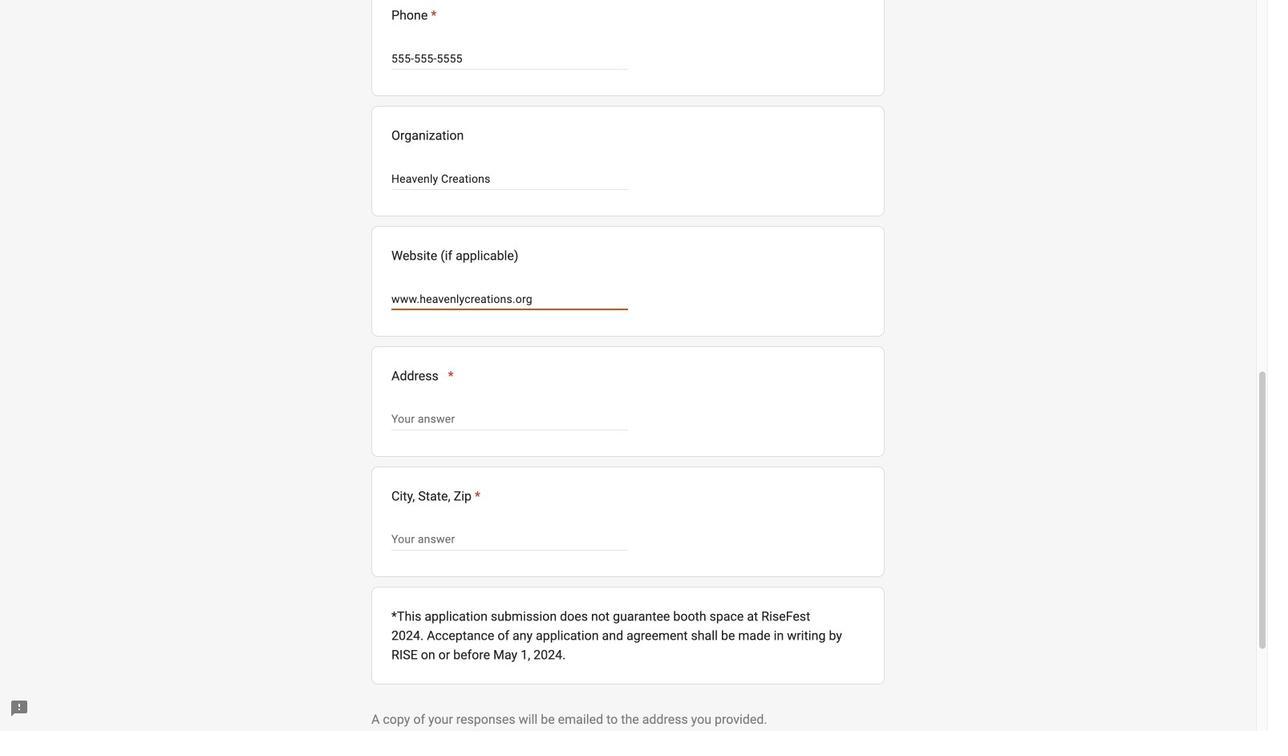 Task type: locate. For each thing, give the bounding box(es) containing it.
2 vertical spatial heading
[[391, 487, 481, 506]]

1 vertical spatial required question element
[[445, 367, 454, 386]]

None text field
[[391, 49, 628, 68], [391, 169, 628, 189], [391, 290, 628, 309], [391, 410, 628, 429], [391, 530, 628, 549], [391, 49, 628, 68], [391, 169, 628, 189], [391, 290, 628, 309], [391, 410, 628, 429], [391, 530, 628, 549]]

2 vertical spatial required question element
[[472, 487, 481, 506]]

list
[[371, 0, 885, 685]]

1 vertical spatial heading
[[391, 367, 454, 386]]

required question element
[[428, 6, 437, 25], [445, 367, 454, 386], [472, 487, 481, 506]]

3 heading from the top
[[391, 487, 481, 506]]

list item
[[371, 587, 885, 685]]

0 vertical spatial required question element
[[428, 6, 437, 25]]

report a problem to google image
[[10, 699, 29, 719]]

0 horizontal spatial required question element
[[428, 6, 437, 25]]

2 heading from the top
[[391, 367, 454, 386]]

heading
[[391, 6, 437, 25], [391, 367, 454, 386], [391, 487, 481, 506]]

0 vertical spatial heading
[[391, 6, 437, 25]]



Task type: describe. For each thing, give the bounding box(es) containing it.
1 horizontal spatial required question element
[[445, 367, 454, 386]]

2 horizontal spatial required question element
[[472, 487, 481, 506]]

1 heading from the top
[[391, 6, 437, 25]]



Task type: vqa. For each thing, say whether or not it's contained in the screenshot.
the middle Required question element
yes



